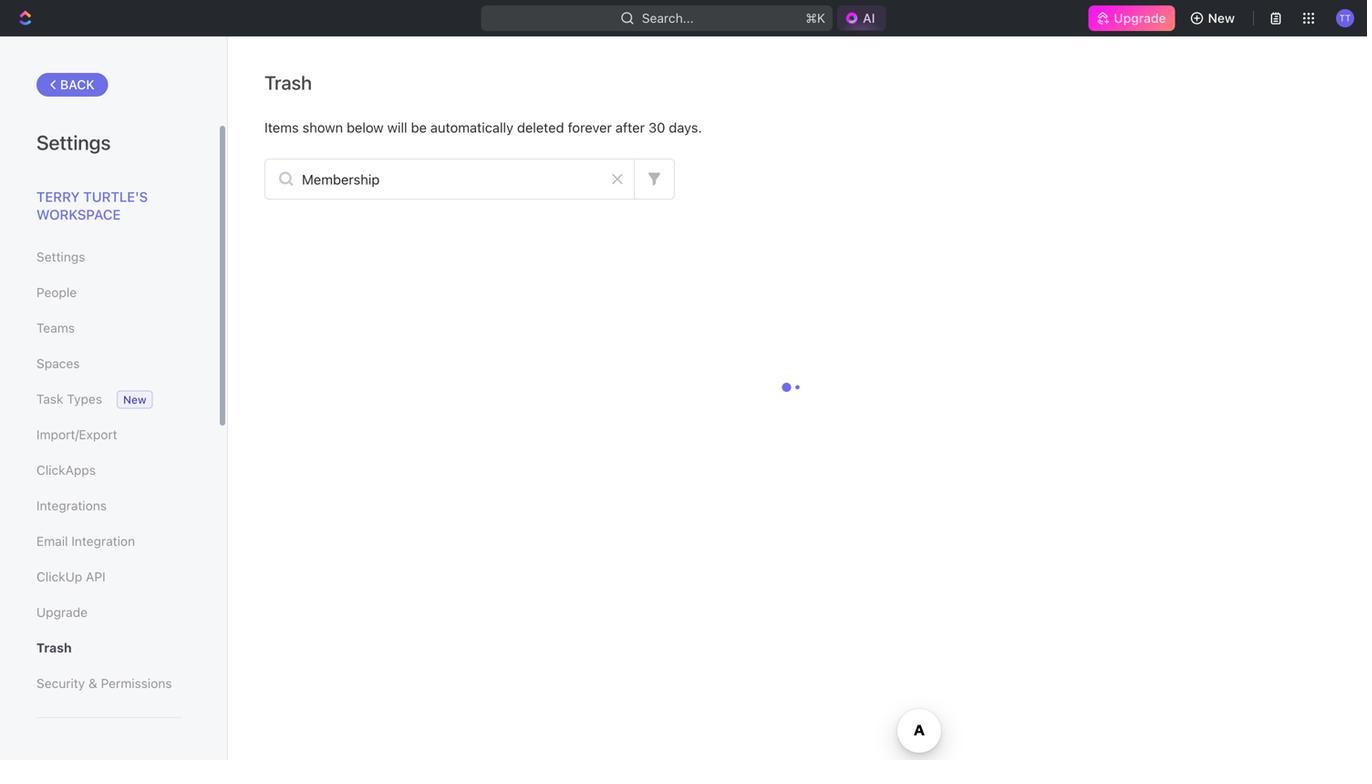 Task type: locate. For each thing, give the bounding box(es) containing it.
settings
[[36, 130, 111, 154], [36, 250, 85, 265]]

1 horizontal spatial new
[[1208, 10, 1235, 26]]

1 horizontal spatial upgrade
[[1114, 10, 1166, 26]]

email
[[36, 534, 68, 549]]

Search text field
[[265, 160, 634, 199]]

email integration
[[36, 534, 135, 549]]

integrations
[[36, 499, 107, 514]]

0 vertical spatial upgrade
[[1114, 10, 1166, 26]]

ai button
[[838, 5, 886, 31]]

1 vertical spatial new
[[123, 394, 146, 406]]

task types
[[36, 392, 102, 407]]

back
[[60, 77, 95, 92]]

tt
[[1340, 13, 1351, 23]]

spaces link
[[36, 348, 182, 380]]

terry
[[36, 189, 80, 205]]

1 vertical spatial settings
[[36, 250, 85, 265]]

security & permissions
[[36, 676, 172, 691]]

1 vertical spatial trash
[[36, 641, 72, 656]]

upgrade link down clickup api link
[[36, 598, 182, 629]]

trash up security
[[36, 641, 72, 656]]

2 settings from the top
[[36, 250, 85, 265]]

integration
[[71, 534, 135, 549]]

teams link
[[36, 313, 182, 344]]

below
[[347, 120, 384, 135]]

new inside settings 'element'
[[123, 394, 146, 406]]

clickup api
[[36, 570, 106, 585]]

security
[[36, 676, 85, 691]]

settings up terry
[[36, 130, 111, 154]]

1 vertical spatial upgrade link
[[36, 598, 182, 629]]

1 horizontal spatial upgrade link
[[1089, 5, 1176, 31]]

0 vertical spatial trash
[[265, 71, 312, 94]]

people link
[[36, 277, 182, 308]]

upgrade left new button
[[1114, 10, 1166, 26]]

0 vertical spatial new
[[1208, 10, 1235, 26]]

new
[[1208, 10, 1235, 26], [123, 394, 146, 406]]

0 horizontal spatial trash
[[36, 641, 72, 656]]

trash
[[265, 71, 312, 94], [36, 641, 72, 656]]

trash up items at left
[[265, 71, 312, 94]]

api
[[86, 570, 106, 585]]

will
[[387, 120, 407, 135]]

items
[[265, 120, 299, 135]]

upgrade link left new button
[[1089, 5, 1176, 31]]

forever
[[568, 120, 612, 135]]

0 vertical spatial settings
[[36, 130, 111, 154]]

upgrade link
[[1089, 5, 1176, 31], [36, 598, 182, 629]]

upgrade down clickup
[[36, 605, 88, 620]]

upgrade
[[1114, 10, 1166, 26], [36, 605, 88, 620]]

settings element
[[0, 36, 228, 761]]

0 horizontal spatial upgrade
[[36, 605, 88, 620]]

clickup api link
[[36, 562, 182, 593]]

0 vertical spatial upgrade link
[[1089, 5, 1176, 31]]

settings up people
[[36, 250, 85, 265]]

1 vertical spatial upgrade
[[36, 605, 88, 620]]

0 horizontal spatial upgrade link
[[36, 598, 182, 629]]

0 horizontal spatial new
[[123, 394, 146, 406]]

settings link
[[36, 242, 182, 273]]

trash link
[[36, 633, 182, 664]]

turtle's
[[83, 189, 148, 205]]

1 horizontal spatial trash
[[265, 71, 312, 94]]



Task type: vqa. For each thing, say whether or not it's contained in the screenshot.
the Email Integration Link at the bottom of the page
yes



Task type: describe. For each thing, give the bounding box(es) containing it.
security & permissions link
[[36, 669, 182, 700]]

clickapps link
[[36, 455, 182, 486]]

permissions
[[101, 676, 172, 691]]

integrations link
[[36, 491, 182, 522]]

search...
[[642, 10, 694, 26]]

spaces
[[36, 356, 80, 371]]

terry turtle's workspace
[[36, 189, 148, 223]]

ai
[[863, 10, 875, 26]]

deleted
[[517, 120, 564, 135]]

trash inside settings 'element'
[[36, 641, 72, 656]]

task
[[36, 392, 63, 407]]

back link
[[36, 73, 108, 97]]

import/export
[[36, 427, 117, 442]]

types
[[67, 392, 102, 407]]

⌘k
[[806, 10, 826, 26]]

clickapps
[[36, 463, 96, 478]]

30
[[649, 120, 665, 135]]

after
[[616, 120, 645, 135]]

automatically
[[430, 120, 514, 135]]

new button
[[1183, 4, 1246, 33]]

&
[[88, 676, 97, 691]]

clickup
[[36, 570, 82, 585]]

people
[[36, 285, 77, 300]]

new inside button
[[1208, 10, 1235, 26]]

be
[[411, 120, 427, 135]]

shown
[[303, 120, 343, 135]]

days.
[[669, 120, 702, 135]]

upgrade inside settings 'element'
[[36, 605, 88, 620]]

1 settings from the top
[[36, 130, 111, 154]]

import/export link
[[36, 420, 182, 451]]

teams
[[36, 321, 75, 336]]

tt button
[[1331, 4, 1360, 33]]

email integration link
[[36, 526, 182, 557]]

items shown below will be automatically deleted forever after 30 days.
[[265, 120, 702, 135]]

workspace
[[36, 207, 121, 223]]



